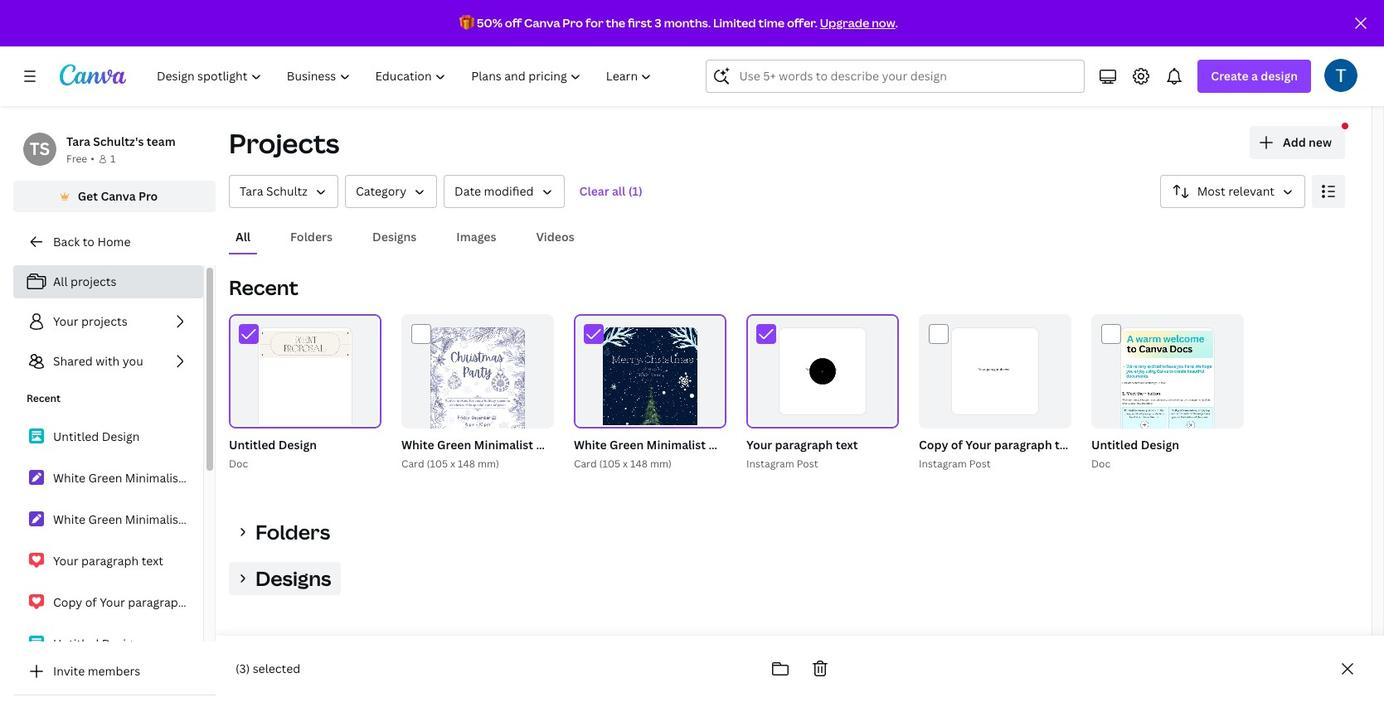 Task type: locate. For each thing, give the bounding box(es) containing it.
all button
[[229, 221, 257, 253]]

0 horizontal spatial instagram
[[747, 457, 795, 471]]

1 horizontal spatial x
[[623, 457, 628, 471]]

3 2 from the left
[[1055, 409, 1060, 421]]

designs
[[373, 229, 417, 245], [255, 565, 331, 592]]

0 horizontal spatial post
[[797, 457, 818, 471]]

0 horizontal spatial white
[[401, 437, 434, 453]]

1 horizontal spatial portrait
[[835, 437, 879, 453]]

1 horizontal spatial minimalist
[[647, 437, 706, 453]]

2 horizontal spatial 2
[[1055, 409, 1060, 421]]

0 vertical spatial projects
[[70, 274, 117, 290]]

0 vertical spatial list
[[13, 265, 203, 378]]

1 horizontal spatial untitled design doc
[[1092, 437, 1180, 471]]

.
[[896, 15, 898, 31]]

0 horizontal spatial minimalist
[[474, 437, 533, 453]]

1 vertical spatial canva
[[101, 188, 136, 204]]

untitled design down shared with you
[[53, 429, 140, 445]]

of for minimalist
[[526, 409, 535, 421]]

copy
[[919, 437, 949, 453], [53, 595, 82, 611]]

Sort by button
[[1160, 175, 1306, 208]]

Search search field
[[739, 61, 1052, 92]]

untitled design link
[[13, 420, 203, 455], [13, 627, 203, 662]]

instagram inside the copy of your paragraph text instagram post
[[919, 457, 967, 471]]

you
[[123, 353, 143, 369]]

Date modified button
[[444, 175, 565, 208]]

1 untitled design from the top
[[53, 429, 140, 445]]

tara up free
[[66, 134, 90, 149]]

•
[[91, 152, 95, 166]]

all for all projects
[[53, 274, 68, 290]]

your for your projects
[[53, 314, 79, 329]]

to
[[83, 234, 95, 250]]

canva right off
[[524, 15, 560, 31]]

2 instagram from the left
[[919, 457, 967, 471]]

0 horizontal spatial mm)
[[478, 457, 499, 471]]

2 list from the top
[[13, 420, 210, 662]]

0 vertical spatial copy
[[919, 437, 949, 453]]

untitled design link down shared with you link
[[13, 420, 203, 455]]

0 horizontal spatial tara
[[66, 134, 90, 149]]

0 vertical spatial untitled design link
[[13, 420, 203, 455]]

projects down "all projects" link
[[81, 314, 127, 329]]

(3)
[[236, 661, 250, 677]]

1 vertical spatial copy
[[53, 595, 82, 611]]

designs inside designs dropdown button
[[255, 565, 331, 592]]

(3) selected
[[236, 661, 301, 677]]

all
[[236, 229, 251, 245], [53, 274, 68, 290]]

x
[[451, 457, 456, 471], [623, 457, 628, 471]]

2 post from the left
[[970, 457, 991, 471]]

0 horizontal spatial pro
[[139, 188, 158, 204]]

1 horizontal spatial 2
[[883, 409, 888, 421]]

videos button
[[530, 221, 581, 253]]

recent
[[229, 274, 299, 301], [27, 392, 61, 406]]

0 horizontal spatial untitled design doc
[[229, 437, 317, 471]]

white green minimalist merry christmas card portrait card (105 x 148 mm)
[[401, 437, 706, 471], [574, 437, 879, 471]]

new
[[1309, 134, 1332, 150]]

category
[[356, 183, 407, 199]]

all inside "all projects" link
[[53, 274, 68, 290]]

1 vertical spatial projects
[[81, 314, 127, 329]]

2 white green minimalist merry christmas card portrait card (105 x 148 mm) from the left
[[574, 437, 879, 471]]

1 vertical spatial recent
[[27, 392, 61, 406]]

1 for your paragraph text
[[864, 409, 869, 421]]

merry
[[536, 437, 570, 453], [709, 437, 743, 453]]

copy inside the copy of your paragraph text instagram post
[[919, 437, 949, 453]]

your inside the your paragraph text instagram post
[[747, 437, 772, 453]]

tara schultz's team
[[66, 134, 176, 149]]

your paragraph text instagram post
[[747, 437, 858, 471]]

untitled design link up members
[[13, 627, 203, 662]]

1 horizontal spatial canva
[[524, 15, 560, 31]]

1 x from the left
[[451, 457, 456, 471]]

0 horizontal spatial canva
[[101, 188, 136, 204]]

all inside all button
[[236, 229, 251, 245]]

1 for copy of your paragraph text
[[1037, 409, 1042, 421]]

paragraph inside the copy of your paragraph text instagram post
[[994, 437, 1052, 453]]

portrait
[[663, 437, 706, 453], [835, 437, 879, 453]]

1 horizontal spatial tara
[[240, 183, 263, 199]]

0 vertical spatial all
[[236, 229, 251, 245]]

untitled design up invite members at the left of the page
[[53, 636, 140, 652]]

1 horizontal spatial (105
[[599, 457, 621, 471]]

0 horizontal spatial x
[[451, 457, 456, 471]]

2 1 of 2 from the left
[[864, 409, 888, 421]]

None search field
[[706, 60, 1085, 93]]

folders down schultz
[[290, 229, 333, 245]]

your inside the copy of your paragraph text instagram post
[[966, 437, 992, 453]]

designs down folders dropdown button
[[255, 565, 331, 592]]

all
[[612, 183, 626, 199]]

tara
[[66, 134, 90, 149], [240, 183, 263, 199]]

tara schultz
[[240, 183, 308, 199]]

designs button
[[366, 221, 423, 253]]

projects
[[70, 274, 117, 290], [81, 314, 127, 329]]

1 vertical spatial list
[[13, 420, 210, 662]]

1 horizontal spatial doc
[[1092, 457, 1111, 471]]

0 horizontal spatial copy
[[53, 595, 82, 611]]

images button
[[450, 221, 503, 253]]

0 vertical spatial recent
[[229, 274, 299, 301]]

recent down shared
[[27, 392, 61, 406]]

canva
[[524, 15, 560, 31], [101, 188, 136, 204]]

all for all
[[236, 229, 251, 245]]

of for text
[[871, 409, 880, 421]]

paragraph
[[775, 437, 833, 453], [994, 437, 1052, 453], [81, 553, 139, 569], [128, 595, 185, 611]]

1 horizontal spatial instagram
[[919, 457, 967, 471]]

1 horizontal spatial white
[[574, 437, 607, 453]]

3 1 of 2 from the left
[[1037, 409, 1060, 421]]

add new
[[1283, 134, 1332, 150]]

recent down all button
[[229, 274, 299, 301]]

0 vertical spatial folders
[[290, 229, 333, 245]]

0 horizontal spatial doc
[[229, 457, 248, 471]]

tara for tara schultz's team
[[66, 134, 90, 149]]

folders button
[[284, 221, 339, 253]]

1 portrait from the left
[[663, 437, 706, 453]]

tara schultz's team image
[[23, 133, 56, 166]]

1 horizontal spatial recent
[[229, 274, 299, 301]]

list containing untitled design
[[13, 420, 210, 662]]

0 horizontal spatial christmas
[[573, 437, 630, 453]]

1 vertical spatial folders
[[255, 518, 330, 546]]

1 post from the left
[[797, 457, 818, 471]]

copy for copy of your paragraph text instagram post
[[919, 437, 949, 453]]

0 horizontal spatial designs
[[255, 565, 331, 592]]

free •
[[66, 152, 95, 166]]

1 horizontal spatial copy
[[919, 437, 949, 453]]

off
[[505, 15, 522, 31]]

images
[[457, 229, 496, 245]]

projects down back to home
[[70, 274, 117, 290]]

tara for tara schultz
[[240, 183, 263, 199]]

2 for minimalist
[[537, 409, 543, 421]]

0 horizontal spatial recent
[[27, 392, 61, 406]]

🎁 50% off canva pro for the first 3 months. limited time offer. upgrade now .
[[460, 15, 898, 31]]

projects for all projects
[[70, 274, 117, 290]]

0 vertical spatial pro
[[563, 15, 583, 31]]

copy of your paragraph text link
[[13, 586, 210, 620]]

1 vertical spatial untitled design
[[53, 636, 140, 652]]

0 horizontal spatial 1 of 2
[[519, 409, 543, 421]]

0 horizontal spatial 2
[[537, 409, 543, 421]]

untitled design
[[53, 429, 140, 445], [53, 636, 140, 652]]

pro down team at the left top of the page
[[139, 188, 158, 204]]

untitled
[[53, 429, 99, 445], [229, 437, 276, 453], [1092, 437, 1138, 453], [53, 636, 99, 652]]

1 merry from the left
[[536, 437, 570, 453]]

1 of 2
[[519, 409, 543, 421], [864, 409, 888, 421], [1037, 409, 1060, 421]]

create
[[1211, 68, 1249, 84]]

date modified
[[455, 183, 534, 199]]

tara left schultz
[[240, 183, 263, 199]]

1 horizontal spatial christmas
[[745, 437, 803, 453]]

green
[[437, 437, 471, 453], [610, 437, 644, 453]]

0 horizontal spatial (105
[[427, 457, 448, 471]]

1 christmas from the left
[[573, 437, 630, 453]]

all projects link
[[13, 265, 203, 299]]

0 horizontal spatial all
[[53, 274, 68, 290]]

0 horizontal spatial green
[[437, 437, 471, 453]]

1 horizontal spatial merry
[[709, 437, 743, 453]]

1 horizontal spatial green
[[610, 437, 644, 453]]

doc
[[229, 457, 248, 471], [1092, 457, 1111, 471]]

1 horizontal spatial all
[[236, 229, 251, 245]]

2 2 from the left
[[883, 409, 888, 421]]

(105
[[427, 457, 448, 471], [599, 457, 621, 471]]

designs down the category button
[[373, 229, 417, 245]]

most
[[1198, 183, 1226, 199]]

1
[[110, 152, 116, 166], [519, 409, 524, 421], [864, 409, 869, 421], [1037, 409, 1042, 421]]

0 vertical spatial designs
[[373, 229, 417, 245]]

0 horizontal spatial portrait
[[663, 437, 706, 453]]

1 horizontal spatial 1 of 2
[[864, 409, 888, 421]]

folders inside button
[[290, 229, 333, 245]]

modified
[[484, 183, 534, 199]]

Category button
[[345, 175, 437, 208]]

copy for copy of your paragraph text
[[53, 595, 82, 611]]

untitled design for 1st untitled design link
[[53, 429, 140, 445]]

shared with you link
[[13, 345, 203, 378]]

invite
[[53, 664, 85, 679]]

christmas
[[573, 437, 630, 453], [745, 437, 803, 453]]

home
[[97, 234, 131, 250]]

copy inside list
[[53, 595, 82, 611]]

upgrade now button
[[820, 15, 896, 31]]

1 of 2 for text
[[864, 409, 888, 421]]

1 vertical spatial tara
[[240, 183, 263, 199]]

0 vertical spatial untitled design
[[53, 429, 140, 445]]

0 horizontal spatial 148
[[458, 457, 475, 471]]

1 horizontal spatial 148
[[630, 457, 648, 471]]

post
[[797, 457, 818, 471], [970, 457, 991, 471]]

1 vertical spatial pro
[[139, 188, 158, 204]]

1 horizontal spatial designs
[[373, 229, 417, 245]]

tara inside the owner button
[[240, 183, 263, 199]]

2 untitled design from the top
[[53, 636, 140, 652]]

1 2 from the left
[[537, 409, 543, 421]]

(1)
[[629, 183, 643, 199]]

now
[[872, 15, 896, 31]]

copy of your paragraph text instagram post
[[919, 437, 1077, 471]]

1 vertical spatial designs
[[255, 565, 331, 592]]

1 instagram from the left
[[747, 457, 795, 471]]

1 vertical spatial untitled design link
[[13, 627, 203, 662]]

instagram
[[747, 457, 795, 471], [919, 457, 967, 471]]

all down back
[[53, 274, 68, 290]]

1 horizontal spatial post
[[970, 457, 991, 471]]

list
[[13, 265, 203, 378], [13, 420, 210, 662]]

your for your paragraph text instagram post
[[747, 437, 772, 453]]

design
[[102, 429, 140, 445], [278, 437, 317, 453], [1141, 437, 1180, 453], [102, 636, 140, 652]]

schultz's
[[93, 134, 144, 149]]

canva inside button
[[101, 188, 136, 204]]

clear all (1)
[[579, 183, 643, 199]]

of
[[526, 409, 535, 421], [871, 409, 880, 421], [1044, 409, 1053, 421], [951, 437, 963, 453], [85, 595, 97, 611]]

pro left for
[[563, 15, 583, 31]]

1 horizontal spatial mm)
[[650, 457, 672, 471]]

folders up designs dropdown button
[[255, 518, 330, 546]]

1 list from the top
[[13, 265, 203, 378]]

0 vertical spatial tara
[[66, 134, 90, 149]]

minimalist
[[474, 437, 533, 453], [647, 437, 706, 453]]

1 1 of 2 from the left
[[519, 409, 543, 421]]

tara schultz image
[[1325, 59, 1358, 92]]

2 horizontal spatial 1 of 2
[[1037, 409, 1060, 421]]

canva right get
[[101, 188, 136, 204]]

2 minimalist from the left
[[647, 437, 706, 453]]

1 of 2 for minimalist
[[519, 409, 543, 421]]

create a design button
[[1198, 60, 1311, 93]]

148
[[458, 457, 475, 471], [630, 457, 648, 471]]

white
[[401, 437, 434, 453], [574, 437, 607, 453]]

your
[[53, 314, 79, 329], [747, 437, 772, 453], [966, 437, 992, 453], [53, 553, 79, 569], [100, 595, 125, 611]]

0 horizontal spatial merry
[[536, 437, 570, 453]]

of for your
[[1044, 409, 1053, 421]]

all down tara schultz on the top left
[[236, 229, 251, 245]]

2 green from the left
[[610, 437, 644, 453]]

1 white green minimalist merry christmas card portrait card (105 x 148 mm) from the left
[[401, 437, 706, 471]]

selected
[[253, 661, 301, 677]]

1 vertical spatial all
[[53, 274, 68, 290]]

of inside list
[[85, 595, 97, 611]]



Task type: describe. For each thing, give the bounding box(es) containing it.
1 for white green minimalist merry christmas card portrait
[[519, 409, 524, 421]]

text inside the copy of your paragraph text instagram post
[[1055, 437, 1077, 453]]

0 vertical spatial canva
[[524, 15, 560, 31]]

invite members button
[[13, 655, 216, 689]]

get
[[78, 188, 98, 204]]

limited
[[713, 15, 756, 31]]

copy of your paragraph text
[[53, 595, 210, 611]]

1 (105 from the left
[[427, 457, 448, 471]]

2 for text
[[883, 409, 888, 421]]

the
[[606, 15, 626, 31]]

invite members
[[53, 664, 140, 679]]

back to home
[[53, 234, 131, 250]]

2 doc from the left
[[1092, 457, 1111, 471]]

your paragraph text
[[53, 553, 163, 569]]

clear
[[579, 183, 609, 199]]

team
[[147, 134, 176, 149]]

post inside the your paragraph text instagram post
[[797, 457, 818, 471]]

most relevant
[[1198, 183, 1275, 199]]

list containing all projects
[[13, 265, 203, 378]]

folders button
[[229, 516, 340, 549]]

of inside the copy of your paragraph text instagram post
[[951, 437, 963, 453]]

2 untitled design doc from the left
[[1092, 437, 1180, 471]]

schultz
[[266, 183, 308, 199]]

50%
[[477, 15, 503, 31]]

pro inside button
[[139, 188, 158, 204]]

time
[[759, 15, 785, 31]]

1 untitled design link from the top
[[13, 420, 203, 455]]

your for your paragraph text
[[53, 553, 79, 569]]

projects
[[229, 125, 340, 161]]

all projects
[[53, 274, 117, 290]]

for
[[586, 15, 604, 31]]

design
[[1261, 68, 1298, 84]]

top level navigation element
[[146, 60, 666, 93]]

your projects link
[[13, 305, 203, 338]]

2 untitled design link from the top
[[13, 627, 203, 662]]

1 white from the left
[[401, 437, 434, 453]]

with
[[96, 353, 120, 369]]

shared with you
[[53, 353, 143, 369]]

1 horizontal spatial pro
[[563, 15, 583, 31]]

1 untitled design doc from the left
[[229, 437, 317, 471]]

2 portrait from the left
[[835, 437, 879, 453]]

untitled design for 2nd untitled design link from the top of the page
[[53, 636, 140, 652]]

add
[[1283, 134, 1306, 150]]

2 merry from the left
[[709, 437, 743, 453]]

get canva pro
[[78, 188, 158, 204]]

projects for your projects
[[81, 314, 127, 329]]

post inside the copy of your paragraph text instagram post
[[970, 457, 991, 471]]

months.
[[664, 15, 711, 31]]

folders inside dropdown button
[[255, 518, 330, 546]]

2 mm) from the left
[[650, 457, 672, 471]]

1 148 from the left
[[458, 457, 475, 471]]

get canva pro button
[[13, 181, 216, 212]]

2 148 from the left
[[630, 457, 648, 471]]

free
[[66, 152, 87, 166]]

1 green from the left
[[437, 437, 471, 453]]

first
[[628, 15, 652, 31]]

offer.
[[787, 15, 818, 31]]

1 of 2 for your
[[1037, 409, 1060, 421]]

paragraph inside the your paragraph text instagram post
[[775, 437, 833, 453]]

3
[[655, 15, 662, 31]]

clear all (1) link
[[571, 175, 651, 208]]

back to home link
[[13, 226, 216, 259]]

2 christmas from the left
[[745, 437, 803, 453]]

a
[[1252, 68, 1258, 84]]

1 doc from the left
[[229, 457, 248, 471]]

create a design
[[1211, 68, 1298, 84]]

your projects
[[53, 314, 127, 329]]

1 minimalist from the left
[[474, 437, 533, 453]]

designs inside designs button
[[373, 229, 417, 245]]

back
[[53, 234, 80, 250]]

2 for your
[[1055, 409, 1060, 421]]

upgrade
[[820, 15, 870, 31]]

text inside the your paragraph text instagram post
[[836, 437, 858, 453]]

Owner button
[[229, 175, 338, 208]]

relevant
[[1229, 183, 1275, 199]]

videos
[[536, 229, 575, 245]]

instagram inside the your paragraph text instagram post
[[747, 457, 795, 471]]

your paragraph text link
[[13, 544, 203, 579]]

1 mm) from the left
[[478, 457, 499, 471]]

🎁
[[460, 15, 475, 31]]

tara schultz's team element
[[23, 133, 56, 166]]

2 white from the left
[[574, 437, 607, 453]]

add new button
[[1250, 126, 1346, 159]]

shared
[[53, 353, 93, 369]]

members
[[88, 664, 140, 679]]

2 x from the left
[[623, 457, 628, 471]]

2 (105 from the left
[[599, 457, 621, 471]]

designs button
[[229, 562, 341, 596]]

date
[[455, 183, 481, 199]]



Task type: vqa. For each thing, say whether or not it's contained in the screenshot.
left Instagram
yes



